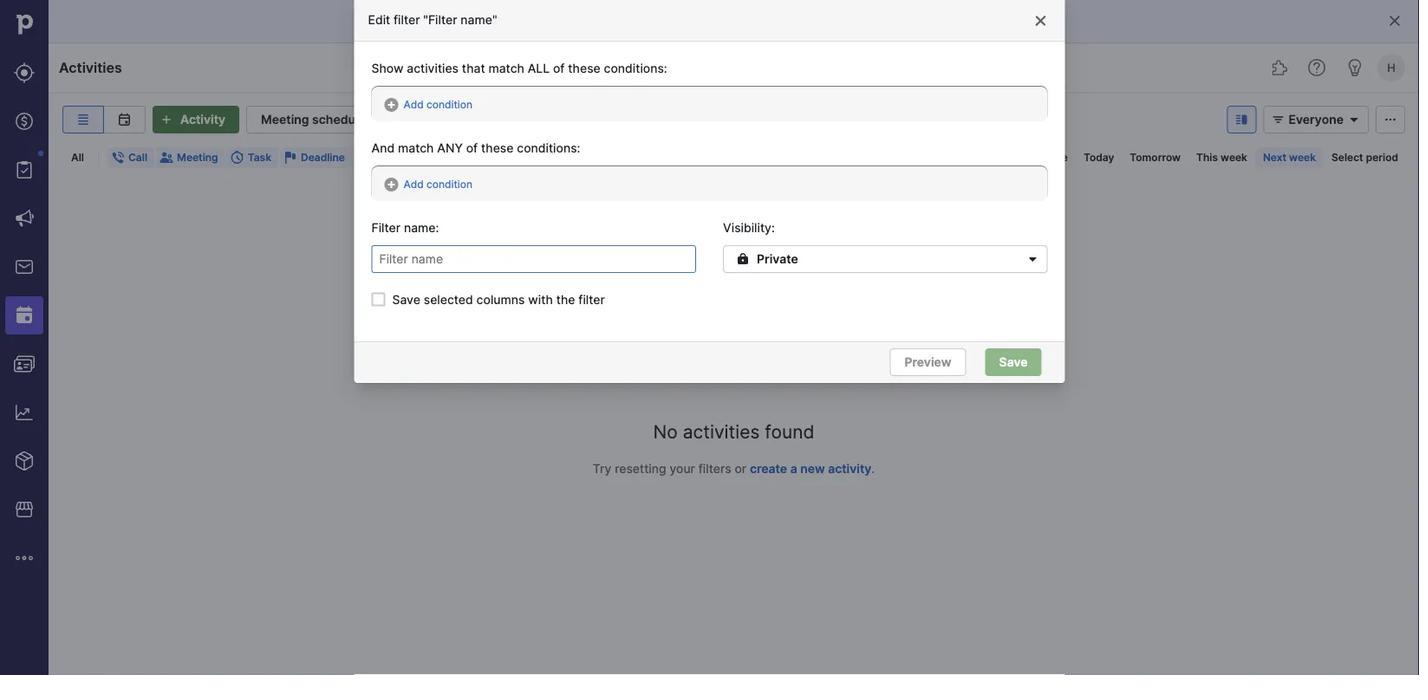 Task type: vqa. For each thing, say whether or not it's contained in the screenshot.
Win
no



Task type: locate. For each thing, give the bounding box(es) containing it.
save left the selected
[[392, 292, 420, 307]]

0 vertical spatial activities
[[407, 61, 459, 75]]

try resetting your filters or create a new activity .
[[593, 461, 875, 476]]

these
[[568, 61, 601, 75], [481, 140, 514, 155]]

leads image
[[14, 62, 35, 83]]

products image
[[14, 451, 35, 472]]

0 vertical spatial add
[[404, 98, 424, 111]]

1 vertical spatial condition
[[426, 178, 472, 190]]

color primary image inside call button
[[111, 151, 125, 165]]

color primary image for task
[[230, 151, 244, 165]]

list image
[[73, 113, 94, 127]]

next week
[[1263, 151, 1316, 164]]

these right any on the left top of page
[[481, 140, 514, 155]]

0 vertical spatial add condition link
[[384, 98, 472, 112]]

1 horizontal spatial week
[[1289, 151, 1316, 164]]

color primary image inside everyone button
[[1344, 113, 1365, 127]]

a
[[790, 461, 797, 476]]

2 week from the left
[[1289, 151, 1316, 164]]

add condition link up any on the left top of page
[[384, 98, 472, 112]]

your
[[670, 461, 695, 476]]

match
[[488, 61, 524, 75], [398, 140, 434, 155]]

save button
[[985, 349, 1042, 376]]

1 add from the top
[[404, 98, 424, 111]]

selected
[[424, 292, 473, 307]]

menu item
[[0, 291, 49, 340]]

select
[[1332, 151, 1363, 164]]

2 add condition from the top
[[404, 178, 472, 190]]

today button
[[1077, 147, 1121, 168]]

home image
[[11, 11, 37, 37]]

color primary image inside deadline button
[[283, 151, 297, 165]]

add condition
[[404, 98, 472, 111], [404, 178, 472, 190]]

add
[[404, 98, 424, 111], [404, 178, 424, 190]]

task button
[[227, 147, 278, 168]]

activities left that
[[407, 61, 459, 75]]

overdue
[[1025, 151, 1068, 164]]

name"
[[461, 12, 497, 27]]

name:
[[404, 220, 439, 235]]

week for next week
[[1289, 151, 1316, 164]]

of right any on the left top of page
[[466, 140, 478, 155]]

try
[[593, 461, 612, 476]]

condition
[[426, 98, 472, 111], [426, 178, 472, 190]]

0 horizontal spatial save
[[392, 292, 420, 307]]

color primary image inside lunch button
[[414, 151, 428, 165]]

add condition down lunch button
[[404, 178, 472, 190]]

and
[[371, 140, 395, 155]]

1 horizontal spatial meeting
[[261, 112, 309, 127]]

activities
[[407, 61, 459, 75], [683, 420, 760, 443]]

save
[[392, 292, 420, 307], [999, 355, 1028, 370]]

condition down that
[[426, 98, 472, 111]]

save for save selected columns with the filter
[[392, 292, 420, 307]]

0 horizontal spatial week
[[1221, 151, 1247, 164]]

week
[[1221, 151, 1247, 164], [1289, 151, 1316, 164]]

1 vertical spatial add condition link
[[384, 178, 472, 192]]

2 add from the top
[[404, 178, 424, 190]]

scheduler
[[312, 112, 371, 127]]

meeting button
[[156, 147, 225, 168]]

0 horizontal spatial these
[[481, 140, 514, 155]]

2 condition from the top
[[426, 178, 472, 190]]

add condition link
[[384, 98, 472, 112], [384, 178, 472, 192]]

1 horizontal spatial of
[[553, 61, 565, 75]]

color primary image for private
[[733, 252, 753, 266]]

conditions:
[[604, 61, 667, 75], [517, 140, 580, 155]]

tomorrow
[[1130, 151, 1181, 164]]

add down lunch button
[[404, 178, 424, 190]]

1 horizontal spatial activities
[[683, 420, 760, 443]]

match left "all"
[[488, 61, 524, 75]]

of right "all"
[[553, 61, 565, 75]]

meeting down activity button
[[177, 151, 218, 164]]

open details in full view image
[[1231, 113, 1252, 127]]

no activities found
[[653, 420, 814, 443]]

filter right the
[[579, 292, 605, 307]]

everyone
[[1289, 112, 1344, 127]]

deadline button
[[280, 147, 352, 168]]

2 add condition link from the top
[[384, 178, 472, 192]]

0 horizontal spatial match
[[398, 140, 434, 155]]

color primary image inside task button
[[230, 151, 244, 165]]

filter
[[394, 12, 420, 27], [579, 292, 605, 307]]

add up lunch button
[[404, 98, 424, 111]]

meeting inside meeting button
[[177, 151, 218, 164]]

add condition link down lunch button
[[384, 178, 472, 192]]

1 vertical spatial activities
[[683, 420, 760, 443]]

private
[[757, 252, 798, 267]]

1 vertical spatial meeting
[[177, 151, 218, 164]]

activities image
[[14, 305, 35, 326]]

filter name:
[[371, 220, 439, 235]]

1 vertical spatial save
[[999, 355, 1028, 370]]

week right next
[[1289, 151, 1316, 164]]

save inside "button"
[[999, 355, 1028, 370]]

this
[[1196, 151, 1218, 164]]

h
[[1387, 61, 1396, 74]]

activities
[[59, 59, 122, 76]]

0 vertical spatial meeting
[[261, 112, 309, 127]]

0 horizontal spatial meeting
[[177, 151, 218, 164]]

tomorrow button
[[1123, 147, 1188, 168]]

meeting inside meeting scheduler button
[[261, 112, 309, 127]]

color primary image
[[1388, 14, 1402, 28], [374, 109, 395, 130], [1344, 113, 1365, 127], [111, 151, 125, 165], [283, 151, 297, 165], [1023, 252, 1043, 266]]

.
[[872, 461, 875, 476]]

menu
[[0, 0, 49, 675]]

color primary image inside meeting scheduler button
[[374, 109, 395, 130]]

email button
[[354, 147, 408, 168]]

0 vertical spatial add condition
[[404, 98, 472, 111]]

0 vertical spatial these
[[568, 61, 601, 75]]

activity
[[180, 112, 225, 127]]

1 vertical spatial conditions:
[[517, 140, 580, 155]]

and match any of these conditions:
[[371, 140, 580, 155]]

that
[[462, 61, 485, 75]]

week right this
[[1221, 151, 1247, 164]]

this week button
[[1189, 147, 1254, 168]]

0 vertical spatial conditions:
[[604, 61, 667, 75]]

all button
[[64, 147, 91, 168]]

save right preview at bottom
[[999, 355, 1028, 370]]

deadline
[[301, 151, 345, 164]]

1 vertical spatial add
[[404, 178, 424, 190]]

color primary image inside private "button"
[[733, 252, 753, 266]]

1 horizontal spatial match
[[488, 61, 524, 75]]

1 vertical spatial filter
[[579, 292, 605, 307]]

email
[[374, 151, 402, 164]]

1 add condition link from the top
[[384, 98, 472, 112]]

meeting
[[261, 112, 309, 127], [177, 151, 218, 164]]

condition down the lunch
[[426, 178, 472, 190]]

color primary image inside everyone button
[[1268, 113, 1289, 127]]

1 week from the left
[[1221, 151, 1247, 164]]

activities up filters
[[683, 420, 760, 443]]

create a new activity link
[[750, 461, 872, 476]]

color primary image inside meeting button
[[160, 151, 173, 165]]

the
[[556, 292, 575, 307]]

week for this week
[[1221, 151, 1247, 164]]

1 horizontal spatial save
[[999, 355, 1028, 370]]

color primary image
[[1034, 14, 1048, 28], [1268, 113, 1289, 127], [160, 151, 173, 165], [230, 151, 244, 165], [357, 151, 371, 165], [414, 151, 428, 165], [733, 252, 753, 266], [371, 293, 385, 306]]

0 horizontal spatial filter
[[394, 12, 420, 27]]

call
[[128, 151, 147, 164]]

next
[[1263, 151, 1287, 164]]

with
[[528, 292, 553, 307]]

call button
[[107, 147, 154, 168]]

1 horizontal spatial conditions:
[[604, 61, 667, 75]]

to-do
[[979, 151, 1009, 164]]

activities for no
[[683, 420, 760, 443]]

do
[[997, 151, 1009, 164]]

color primary image inside email button
[[357, 151, 371, 165]]

of
[[553, 61, 565, 75], [466, 140, 478, 155]]

all
[[71, 151, 84, 164]]

1 vertical spatial these
[[481, 140, 514, 155]]

0 vertical spatial save
[[392, 292, 420, 307]]

these right "all"
[[568, 61, 601, 75]]

1 vertical spatial add condition
[[404, 178, 472, 190]]

match right and
[[398, 140, 434, 155]]

0 vertical spatial condition
[[426, 98, 472, 111]]

0 horizontal spatial activities
[[407, 61, 459, 75]]

marketplace image
[[14, 499, 35, 520]]

period
[[1366, 151, 1398, 164]]

overdue button
[[1018, 147, 1075, 168]]

filters
[[699, 461, 731, 476]]

more image
[[14, 548, 35, 569]]

add condition up any on the left top of page
[[404, 98, 472, 111]]

save selected columns with the filter
[[392, 292, 605, 307]]

to-
[[979, 151, 997, 164]]

meeting up task
[[261, 112, 309, 127]]

1 vertical spatial of
[[466, 140, 478, 155]]

create
[[750, 461, 787, 476]]

meeting for meeting
[[177, 151, 218, 164]]

all
[[528, 61, 550, 75]]

filter right edit
[[394, 12, 420, 27]]

0 vertical spatial match
[[488, 61, 524, 75]]

"filter
[[423, 12, 457, 27]]



Task type: describe. For each thing, give the bounding box(es) containing it.
contacts image
[[14, 354, 35, 375]]

add for 1st add condition link from the bottom
[[404, 178, 424, 190]]

sales assistant image
[[1345, 57, 1365, 78]]

color primary inverted image
[[156, 113, 177, 127]]

1 horizontal spatial these
[[568, 61, 601, 75]]

filter
[[371, 220, 401, 235]]

0 horizontal spatial conditions:
[[517, 140, 580, 155]]

visibility:
[[723, 220, 775, 235]]

1 vertical spatial match
[[398, 140, 434, 155]]

next week button
[[1256, 147, 1323, 168]]

meeting for meeting scheduler
[[261, 112, 309, 127]]

edit
[[368, 12, 390, 27]]

found
[[765, 420, 814, 443]]

color primary image for meeting
[[160, 151, 173, 165]]

select period button
[[1325, 147, 1405, 168]]

more actions image
[[1380, 113, 1401, 127]]

activity button
[[153, 106, 239, 134]]

1 add condition from the top
[[404, 98, 472, 111]]

color primary image for lunch
[[414, 151, 428, 165]]

h button
[[1374, 50, 1409, 85]]

color primary image for save selected columns with the filter
[[371, 293, 385, 306]]

columns
[[476, 292, 525, 307]]

show activities that match all of these conditions:
[[371, 61, 667, 75]]

color primary image for email
[[357, 151, 371, 165]]

0 vertical spatial filter
[[394, 12, 420, 27]]

edit filter "filter name"
[[368, 12, 497, 27]]

Search Pipedrive field
[[554, 50, 866, 85]]

0 vertical spatial of
[[553, 61, 565, 75]]

add for second add condition link from the bottom
[[404, 98, 424, 111]]

task
[[248, 151, 271, 164]]

meeting scheduler
[[261, 112, 371, 127]]

meeting scheduler button
[[246, 106, 399, 134]]

to-do button
[[972, 147, 1016, 168]]

show
[[371, 61, 404, 75]]

new
[[800, 461, 825, 476]]

0 horizontal spatial of
[[466, 140, 478, 155]]

1 condition from the top
[[426, 98, 472, 111]]

activity
[[828, 461, 872, 476]]

insights image
[[14, 402, 35, 423]]

empty state image
[[630, 286, 838, 390]]

this week
[[1196, 151, 1247, 164]]

save for save
[[999, 355, 1028, 370]]

select period
[[1332, 151, 1398, 164]]

today
[[1084, 151, 1114, 164]]

any
[[437, 140, 463, 155]]

preview button
[[890, 349, 966, 376]]

or
[[735, 461, 747, 476]]

private button
[[723, 245, 1048, 273]]

color undefined image
[[14, 160, 35, 180]]

lunch
[[431, 151, 462, 164]]

Filter name text field
[[371, 245, 696, 273]]

lunch button
[[410, 147, 469, 168]]

everyone button
[[1264, 106, 1369, 134]]

color primary image for everyone
[[1268, 113, 1289, 127]]

preview
[[905, 355, 952, 370]]

deals image
[[14, 111, 35, 132]]

calendar image
[[114, 113, 135, 127]]

activities for show
[[407, 61, 459, 75]]

quick help image
[[1306, 57, 1327, 78]]

sales inbox image
[[14, 257, 35, 277]]

resetting
[[615, 461, 666, 476]]

campaigns image
[[14, 208, 35, 229]]

1 horizontal spatial filter
[[579, 292, 605, 307]]

color primary image inside private "button"
[[1023, 252, 1043, 266]]

no
[[653, 420, 678, 443]]



